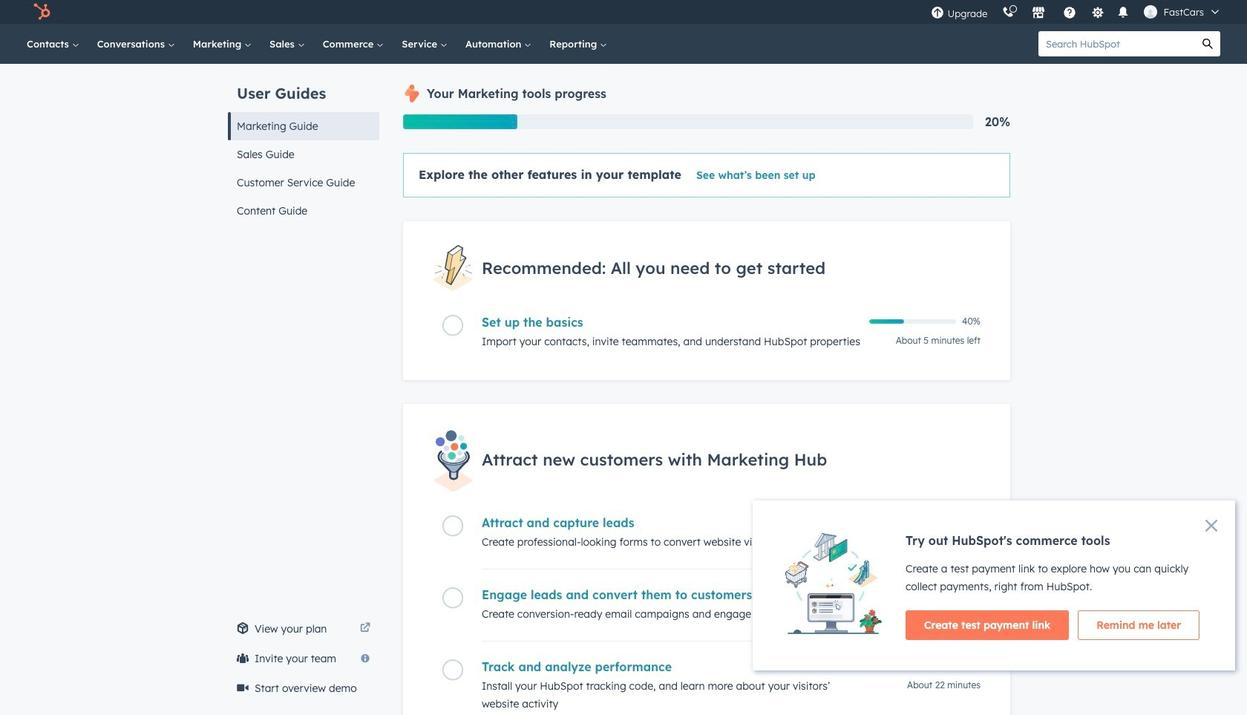Task type: locate. For each thing, give the bounding box(es) containing it.
link opens in a new window image
[[360, 620, 371, 638], [360, 623, 371, 634]]

christina overa image
[[1145, 5, 1158, 19]]

1 link opens in a new window image from the top
[[360, 620, 371, 638]]

progress bar
[[403, 114, 517, 129]]

Search HubSpot search field
[[1039, 31, 1196, 56]]

[object object] complete progress bar
[[870, 320, 904, 324]]

menu
[[924, 0, 1230, 24]]



Task type: vqa. For each thing, say whether or not it's contained in the screenshot.
second Link opens in a new window "icon" from the bottom of the page
yes



Task type: describe. For each thing, give the bounding box(es) containing it.
user guides element
[[228, 64, 379, 225]]

2 link opens in a new window image from the top
[[360, 623, 371, 634]]

marketplaces image
[[1033, 7, 1046, 20]]

close image
[[1206, 520, 1218, 532]]



